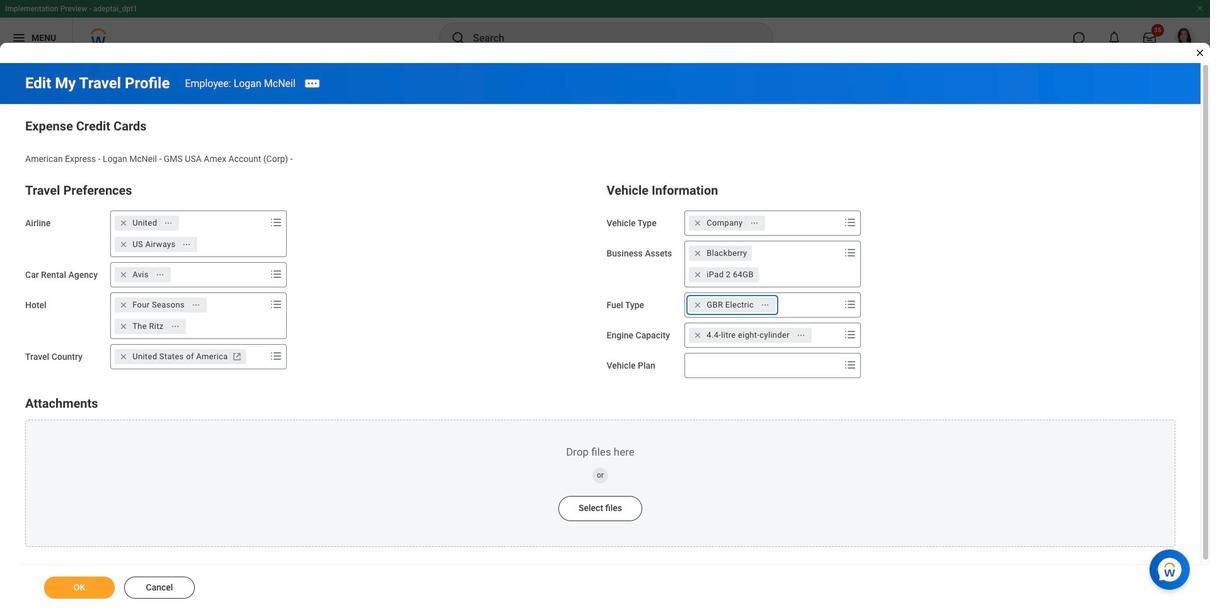 Task type: locate. For each thing, give the bounding box(es) containing it.
items selected for hotel list box
[[111, 295, 267, 336]]

related actions image up search field
[[797, 331, 806, 340]]

prompts image
[[843, 245, 858, 260], [269, 267, 284, 282], [269, 297, 284, 312], [843, 297, 858, 312]]

related actions image for four seasons element
[[192, 300, 200, 309]]

x small image left the ritz element
[[117, 320, 130, 333]]

related actions image inside united, press delete to clear value. option
[[164, 218, 173, 227]]

x small image down the ritz, press delete to clear value. option at the left bottom
[[117, 350, 130, 363]]

related actions image up '4.4-litre eight-cylinder, press delete to clear value.' option
[[761, 300, 770, 309]]

x small image inside united, press delete to clear value. option
[[117, 217, 130, 229]]

related actions image
[[164, 218, 173, 227], [750, 218, 759, 227], [192, 300, 200, 309], [761, 300, 770, 309], [171, 322, 179, 331]]

x small image left company element
[[692, 217, 704, 229]]

1 vertical spatial related actions image
[[156, 270, 164, 279]]

united element
[[132, 217, 157, 229]]

gbr electric, press delete to clear value. option
[[689, 297, 776, 313]]

related actions image right four seasons element
[[192, 300, 200, 309]]

related actions image inside company, press delete to clear value. option
[[750, 218, 759, 227]]

related actions image down the four seasons, press delete to clear value. option
[[171, 322, 179, 331]]

x small image for united 'element'
[[117, 217, 130, 229]]

us airways, press delete to clear value. option
[[115, 237, 198, 252]]

x small image left blackberry element
[[692, 247, 704, 260]]

blackberry element
[[707, 248, 747, 259]]

related actions image for united 'element'
[[164, 218, 173, 227]]

related actions image right avis element
[[156, 270, 164, 279]]

4.4-litre eight-cylinder, press delete to clear value. option
[[689, 328, 812, 343]]

2 vertical spatial related actions image
[[797, 331, 806, 340]]

the ritz element
[[132, 321, 164, 332]]

prompts image
[[269, 215, 284, 230], [843, 215, 858, 230], [843, 327, 858, 342], [269, 348, 284, 364], [843, 357, 858, 372]]

dialog
[[0, 0, 1210, 610]]

ext link image
[[231, 350, 243, 363]]

prompts image for '4.4-litre eight-cylinder, press delete to clear value.' option
[[843, 327, 858, 342]]

x small image left gbr electric element
[[692, 299, 704, 311]]

close edit my travel profile image
[[1195, 48, 1205, 58]]

x small image left avis element
[[117, 268, 130, 281]]

group
[[25, 116, 1176, 165], [25, 180, 594, 369], [607, 180, 1176, 378]]

x small image inside company, press delete to clear value. option
[[692, 217, 704, 229]]

related actions image
[[182, 240, 191, 249], [156, 270, 164, 279], [797, 331, 806, 340]]

blackberry, press delete to clear value. option
[[689, 246, 752, 261]]

4.4-litre eight-cylinder element
[[707, 330, 790, 341]]

related actions image for avis element
[[156, 270, 164, 279]]

0 horizontal spatial related actions image
[[156, 270, 164, 279]]

related actions image right united 'element'
[[164, 218, 173, 227]]

x small image inside us airways, press delete to clear value. option
[[117, 238, 130, 251]]

notifications large image
[[1108, 32, 1121, 44]]

x small image
[[117, 217, 130, 229], [692, 217, 704, 229], [692, 268, 704, 281], [117, 299, 130, 311], [692, 329, 704, 342], [117, 350, 130, 363]]

related actions image inside avis, press delete to clear value. option
[[156, 270, 164, 279]]

x small image inside blackberry, press delete to clear value. option
[[692, 247, 704, 260]]

gbr electric element
[[707, 299, 754, 311]]

x small image down blackberry, press delete to clear value. option
[[692, 268, 704, 281]]

x small image down "gbr electric, press delete to clear value." option
[[692, 329, 704, 342]]

x small image
[[117, 238, 130, 251], [692, 247, 704, 260], [117, 268, 130, 281], [692, 299, 704, 311], [117, 320, 130, 333]]

related actions image inside the four seasons, press delete to clear value. option
[[192, 300, 200, 309]]

banner
[[0, 0, 1210, 58]]

main content
[[0, 63, 1210, 610]]

united states of america element
[[132, 351, 228, 362]]

x small image inside ipad 2 64gb, press delete to clear value. option
[[692, 268, 704, 281]]

related actions image right company element
[[750, 218, 759, 227]]

company element
[[707, 217, 743, 229]]

x small image left us airways element
[[117, 238, 130, 251]]

related actions image right us airways element
[[182, 240, 191, 249]]

related actions image inside "gbr electric, press delete to clear value." option
[[761, 300, 770, 309]]

related actions image for us airways element
[[182, 240, 191, 249]]

related actions image inside us airways, press delete to clear value. option
[[182, 240, 191, 249]]

x small image for the ritz element
[[117, 320, 130, 333]]

related actions image inside '4.4-litre eight-cylinder, press delete to clear value.' option
[[797, 331, 806, 340]]

united, press delete to clear value. option
[[115, 215, 179, 231]]

x small image inside the four seasons, press delete to clear value. option
[[117, 299, 130, 311]]

related actions image for the ritz element
[[171, 322, 179, 331]]

2 horizontal spatial related actions image
[[797, 331, 806, 340]]

x small image inside avis, press delete to clear value. option
[[117, 268, 130, 281]]

x small image left united 'element'
[[117, 217, 130, 229]]

1 horizontal spatial related actions image
[[182, 240, 191, 249]]

related actions image inside the ritz, press delete to clear value. option
[[171, 322, 179, 331]]

x small image up the ritz, press delete to clear value. option at the left bottom
[[117, 299, 130, 311]]

0 vertical spatial related actions image
[[182, 240, 191, 249]]



Task type: vqa. For each thing, say whether or not it's contained in the screenshot.
the Blackberry, press delete to clear value. option
yes



Task type: describe. For each thing, give the bounding box(es) containing it.
x small image for avis element
[[117, 268, 130, 281]]

attachments region
[[25, 393, 1176, 547]]

four seasons, press delete to clear value. option
[[115, 297, 207, 313]]

items selected for airline list box
[[111, 213, 267, 255]]

profile logan mcneil element
[[1168, 24, 1203, 52]]

us airways element
[[132, 239, 176, 250]]

related actions image for 4.4-litre eight-cylinder element
[[797, 331, 806, 340]]

the ritz, press delete to clear value. option
[[115, 319, 186, 334]]

x small image for blackberry element
[[692, 247, 704, 260]]

avis element
[[132, 269, 149, 280]]

x small image for company element
[[692, 217, 704, 229]]

ipad 2 64gb, press delete to clear value. option
[[689, 267, 759, 282]]

x small image for 4.4-litre eight-cylinder element
[[692, 329, 704, 342]]

x small image for ipad 2 64gb element
[[692, 268, 704, 281]]

close environment banner image
[[1197, 4, 1204, 12]]

inbox large image
[[1144, 32, 1156, 44]]

x small image for us airways element
[[117, 238, 130, 251]]

employee: logan mcneil element
[[185, 77, 296, 89]]

prompts image for united states of america, press delete to clear value, ctrl + enter opens in new window. option
[[269, 348, 284, 364]]

four seasons element
[[132, 299, 185, 311]]

search image
[[450, 30, 466, 45]]

x small image for gbr electric element
[[692, 299, 704, 311]]

ipad 2 64gb element
[[707, 269, 754, 280]]

prompts image for company, press delete to clear value. option
[[843, 215, 858, 230]]

workday assistant region
[[1150, 545, 1195, 590]]

related actions image for company element
[[750, 218, 759, 227]]

company, press delete to clear value. option
[[689, 215, 765, 231]]

united states of america, press delete to clear value, ctrl + enter opens in new window. option
[[115, 349, 246, 364]]

x small image for united states of america element
[[117, 350, 130, 363]]

american express - logan mcneil - gms usa amex account (corp) - element
[[25, 151, 293, 164]]

Search field
[[685, 354, 841, 377]]

related actions image for gbr electric element
[[761, 300, 770, 309]]

x small image for four seasons element
[[117, 299, 130, 311]]

avis, press delete to clear value. option
[[115, 267, 171, 282]]

items selected for business assets list box
[[685, 243, 842, 285]]



